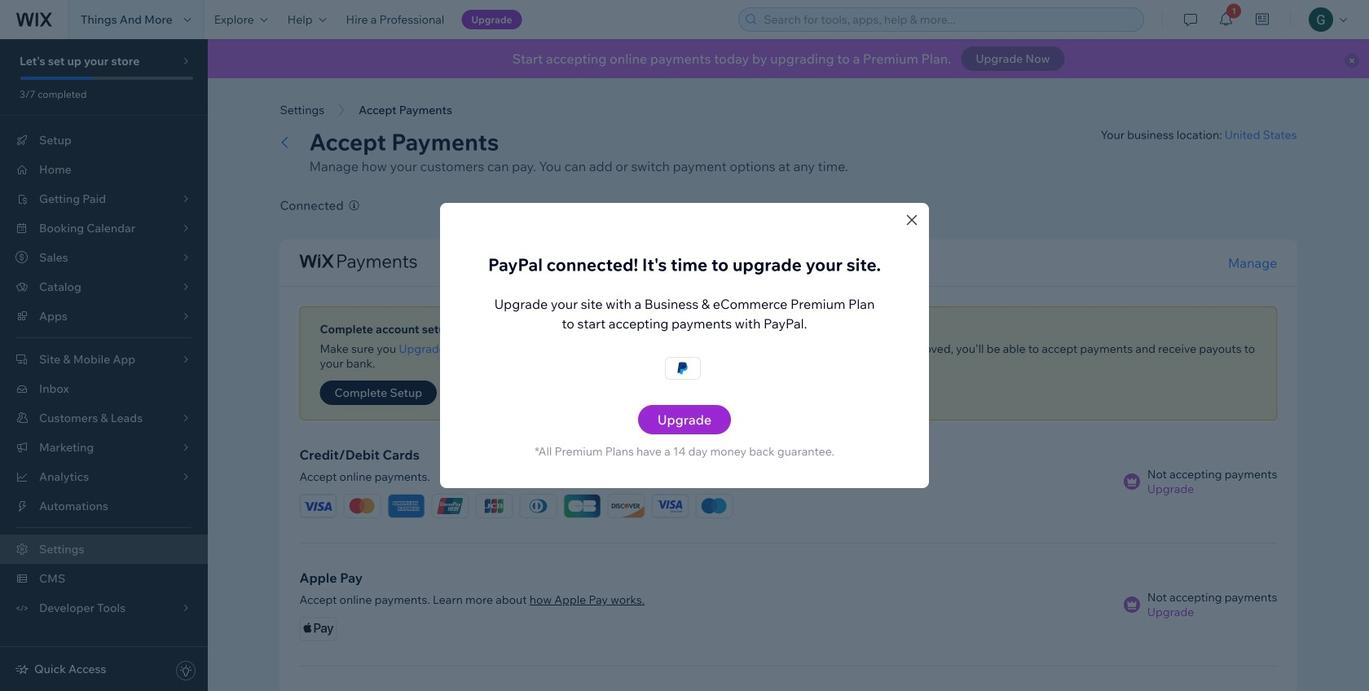 Task type: locate. For each thing, give the bounding box(es) containing it.
mastercard image
[[344, 495, 380, 518]]

Search for tools, apps, help & more... field
[[759, 8, 1139, 31]]

jcb image
[[476, 495, 512, 518]]

maestro image
[[696, 495, 732, 518]]

discover image
[[608, 495, 644, 518]]

cartesbancaires image
[[564, 495, 600, 518]]

alert
[[208, 39, 1369, 78]]

paypal image
[[666, 360, 700, 377]]

visa image
[[300, 495, 336, 518]]

diners image
[[520, 495, 556, 518]]



Task type: describe. For each thing, give the bounding box(es) containing it.
electron image
[[652, 495, 688, 518]]

amex image
[[388, 495, 424, 518]]

sidebar element
[[0, 39, 208, 691]]

chinaunionpay image
[[432, 495, 468, 518]]

apple pay image
[[300, 618, 336, 641]]



Task type: vqa. For each thing, say whether or not it's contained in the screenshot.
HELP
no



